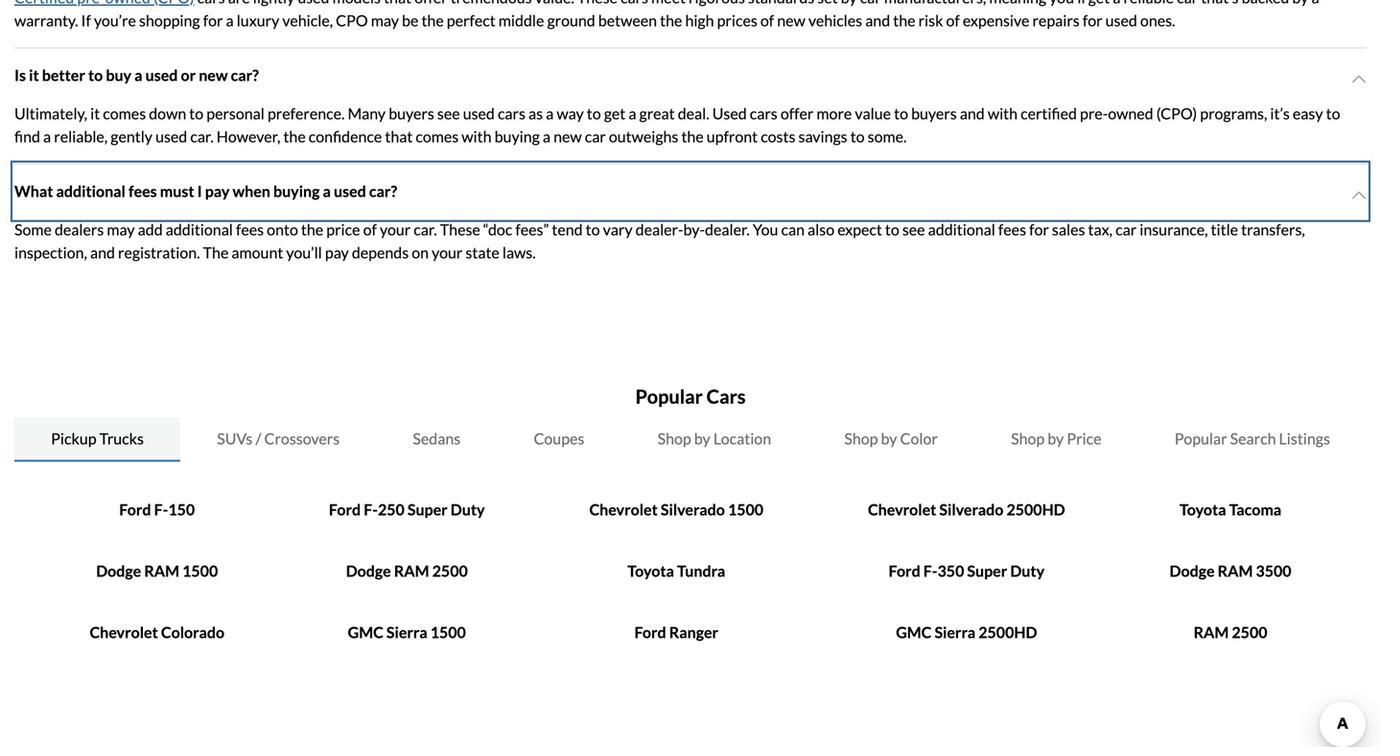 Task type: locate. For each thing, give the bounding box(es) containing it.
chevrolet colorado link
[[90, 623, 225, 642]]

and inside the some dealers may add additional fees onto the price of your car. these "doc fees" tend to vary dealer-by-dealer. you can also expect to see additional fees for sales tax, car insurance, title transfers, inspection, and registration. the amount you'll pay depends on your state laws.
[[90, 243, 115, 262]]

new down way
[[554, 127, 582, 146]]

ram down the ford f-250 super duty
[[394, 562, 429, 581]]

new inside dropdown button
[[199, 66, 228, 84]]

1 horizontal spatial pay
[[325, 243, 349, 262]]

1 horizontal spatial with
[[988, 104, 1018, 123]]

buyers right many
[[389, 104, 435, 123]]

1 horizontal spatial 1500
[[431, 623, 466, 642]]

may inside the some dealers may add additional fees onto the price of your car. these "doc fees" tend to vary dealer-by-dealer. you can also expect to see additional fees for sales tax, car insurance, title transfers, inspection, and registration. the amount you'll pay depends on your state laws.
[[107, 220, 135, 239]]

1 gmc from the left
[[348, 623, 384, 642]]

for inside the some dealers may add additional fees onto the price of your car. these "doc fees" tend to vary dealer-by-dealer. you can also expect to see additional fees for sales tax, car insurance, title transfers, inspection, and registration. the amount you'll pay depends on your state laws.
[[1030, 220, 1050, 239]]

these
[[578, 0, 618, 7], [440, 220, 481, 239]]

meaning
[[990, 0, 1047, 7]]

upfront
[[707, 127, 758, 146]]

1 vertical spatial pay
[[325, 243, 349, 262]]

f- up "dodge ram 2500" "link"
[[364, 500, 378, 519]]

1 horizontal spatial you'll
[[1050, 0, 1086, 7]]

0 vertical spatial it
[[29, 66, 39, 84]]

1 horizontal spatial see
[[903, 220, 926, 239]]

way
[[557, 104, 584, 123]]

a left great
[[629, 104, 637, 123]]

0 vertical spatial 2500hd
[[1007, 500, 1066, 519]]

popular
[[636, 385, 703, 408], [1175, 429, 1228, 448]]

2 vertical spatial new
[[554, 127, 582, 146]]

1 vertical spatial car?
[[369, 182, 397, 201]]

a right as
[[546, 104, 554, 123]]

1 horizontal spatial dodge
[[346, 562, 391, 581]]

1 horizontal spatial new
[[554, 127, 582, 146]]

2 dodge from the left
[[346, 562, 391, 581]]

shop left color
[[845, 429, 878, 448]]

a
[[1113, 0, 1121, 7], [1312, 0, 1320, 7], [226, 11, 234, 30], [135, 66, 143, 84], [546, 104, 554, 123], [629, 104, 637, 123], [43, 127, 51, 146], [543, 127, 551, 146], [323, 182, 331, 201]]

and down dealers
[[90, 243, 115, 262]]

to left buy
[[88, 66, 103, 84]]

ford f-250 super duty
[[329, 500, 485, 519]]

toyota for toyota tacoma
[[1180, 500, 1227, 519]]

may inside 'cars are lightly used models that offer tremendous value. these cars meet rigorous standards set by car manufacturers, meaning you'll get a reliable car that's backed by a warranty. if you're shopping for a luxury vehicle, cpo may be the perfect middle ground between the high prices of new vehicles and the risk of expensive repairs for used ones.'
[[371, 11, 399, 30]]

a right buy
[[135, 66, 143, 84]]

ford for ford f-350 super duty
[[889, 562, 921, 581]]

1 vertical spatial 2500hd
[[979, 623, 1038, 642]]

chevrolet silverado 1500 link
[[590, 500, 764, 519]]

you'll up repairs
[[1050, 0, 1086, 7]]

ford f-350 super duty link
[[889, 562, 1045, 581]]

sierra for 2500hd
[[935, 623, 976, 642]]

2 shop from the left
[[845, 429, 878, 448]]

outweighs
[[609, 127, 679, 146]]

ram up the chevrolet colorado link
[[144, 562, 179, 581]]

popular for popular cars
[[636, 385, 703, 408]]

f- for 250
[[364, 500, 378, 519]]

you're
[[94, 11, 136, 30]]

0 horizontal spatial sierra
[[387, 623, 428, 642]]

0 horizontal spatial new
[[199, 66, 228, 84]]

2 horizontal spatial dodge
[[1170, 562, 1215, 581]]

2 silverado from the left
[[940, 500, 1004, 519]]

1 horizontal spatial buying
[[495, 127, 540, 146]]

3 shop from the left
[[1012, 429, 1045, 448]]

these inside the some dealers may add additional fees onto the price of your car. these "doc fees" tend to vary dealer-by-dealer. you can also expect to see additional fees for sales tax, car insurance, title transfers, inspection, and registration. the amount you'll pay depends on your state laws.
[[440, 220, 481, 239]]

used left or
[[146, 66, 178, 84]]

great
[[640, 104, 675, 123]]

used down down
[[156, 127, 187, 146]]

1 horizontal spatial for
[[1030, 220, 1050, 239]]

programs,
[[1201, 104, 1268, 123]]

that inside ultimately, it comes down to personal preference. many buyers see used cars as a way to get a great deal. used cars offer more value to buyers and with certified pre-owned (cpo) programs, it's easy to find a reliable, gently used car. however, the confidence that comes with buying a new car outweighs the upfront costs savings to some.
[[385, 127, 413, 146]]

car. inside ultimately, it comes down to personal preference. many buyers see used cars as a way to get a great deal. used cars offer more value to buyers and with certified pre-owned (cpo) programs, it's easy to find a reliable, gently used car. however, the confidence that comes with buying a new car outweighs the upfront costs savings to some.
[[190, 127, 214, 146]]

used
[[298, 0, 330, 7], [1106, 11, 1138, 30], [146, 66, 178, 84], [463, 104, 495, 123], [156, 127, 187, 146], [334, 182, 366, 201]]

a down as
[[543, 127, 551, 146]]

gmc
[[348, 623, 384, 642], [896, 623, 932, 642]]

savings
[[799, 127, 848, 146]]

1 horizontal spatial offer
[[781, 104, 814, 123]]

1 horizontal spatial get
[[1089, 0, 1110, 7]]

these up ground
[[578, 0, 618, 7]]

toyota left tacoma
[[1180, 500, 1227, 519]]

price
[[327, 220, 360, 239]]

0 vertical spatial super
[[408, 500, 448, 519]]

dealer.
[[705, 220, 750, 239]]

chevrolet for chevrolet colorado
[[90, 623, 158, 642]]

that up be
[[384, 0, 412, 7]]

get inside 'cars are lightly used models that offer tremendous value. these cars meet rigorous standards set by car manufacturers, meaning you'll get a reliable car that's backed by a warranty. if you're shopping for a luxury vehicle, cpo may be the perfect middle ground between the high prices of new vehicles and the risk of expensive repairs for used ones.'
[[1089, 0, 1110, 7]]

0 vertical spatial that
[[384, 0, 412, 7]]

2 chevron down image from the top
[[1352, 188, 1367, 203]]

0 horizontal spatial offer
[[415, 0, 448, 7]]

and inside 'cars are lightly used models that offer tremendous value. these cars meet rigorous standards set by car manufacturers, meaning you'll get a reliable car that's backed by a warranty. if you're shopping for a luxury vehicle, cpo may be the perfect middle ground between the high prices of new vehicles and the risk of expensive repairs for used ones.'
[[866, 11, 891, 30]]

by-
[[684, 220, 705, 239]]

0 horizontal spatial silverado
[[661, 500, 725, 519]]

f- up gmc sierra 2500hd
[[924, 562, 938, 581]]

chevron down image inside is it better to buy a used or new car? dropdown button
[[1352, 71, 1367, 87]]

1 horizontal spatial car?
[[369, 182, 397, 201]]

gmc down "dodge ram 2500" "link"
[[348, 623, 384, 642]]

2 vertical spatial 1500
[[431, 623, 466, 642]]

tax,
[[1089, 220, 1113, 239]]

buying inside dropdown button
[[273, 182, 320, 201]]

sedans
[[413, 429, 461, 448]]

2 horizontal spatial shop
[[1012, 429, 1045, 448]]

duty for ford f-350 super duty
[[1011, 562, 1045, 581]]

a right backed
[[1312, 0, 1320, 7]]

see inside ultimately, it comes down to personal preference. many buyers see used cars as a way to get a great deal. used cars offer more value to buyers and with certified pre-owned (cpo) programs, it's easy to find a reliable, gently used car. however, the confidence that comes with buying a new car outweighs the upfront costs savings to some.
[[437, 104, 460, 123]]

2 horizontal spatial f-
[[924, 562, 938, 581]]

your right on
[[432, 243, 463, 262]]

silverado
[[661, 500, 725, 519], [940, 500, 1004, 519]]

search
[[1231, 429, 1277, 448]]

standards
[[748, 0, 815, 7]]

f- for 150
[[154, 500, 168, 519]]

of
[[761, 11, 775, 30], [947, 11, 960, 30], [363, 220, 377, 239]]

and left certified
[[960, 104, 985, 123]]

shop
[[658, 429, 692, 448], [845, 429, 878, 448], [1012, 429, 1045, 448]]

1 horizontal spatial it
[[90, 104, 100, 123]]

chevron down image for some dealers may add additional fees onto the price of your car. these "doc fees" tend to vary dealer-by-dealer. you can also expect to see additional fees for sales tax, car insurance, title transfers, inspection, and registration. the amount you'll pay depends on your state laws.
[[1352, 188, 1367, 203]]

0 vertical spatial car?
[[231, 66, 259, 84]]

0 vertical spatial your
[[380, 220, 411, 239]]

0 horizontal spatial f-
[[154, 500, 168, 519]]

0 horizontal spatial toyota
[[628, 562, 675, 581]]

gmc for gmc sierra 2500hd
[[896, 623, 932, 642]]

warranty.
[[14, 11, 78, 30]]

popular left search
[[1175, 429, 1228, 448]]

0 vertical spatial get
[[1089, 0, 1110, 7]]

dodge down "toyota tacoma" "link"
[[1170, 562, 1215, 581]]

0 horizontal spatial super
[[408, 500, 448, 519]]

that
[[384, 0, 412, 7], [385, 127, 413, 146]]

silverado for 2500hd
[[940, 500, 1004, 519]]

1 buyers from the left
[[389, 104, 435, 123]]

car? up depends
[[369, 182, 397, 201]]

of down the standards at right
[[761, 11, 775, 30]]

sales
[[1053, 220, 1086, 239]]

expect
[[838, 220, 883, 239]]

additional inside dropdown button
[[56, 182, 126, 201]]

more
[[817, 104, 852, 123]]

duty right 350
[[1011, 562, 1045, 581]]

car left outweighs at top
[[585, 127, 606, 146]]

buying
[[495, 127, 540, 146], [273, 182, 320, 201]]

silverado up ford f-350 super duty
[[940, 500, 1004, 519]]

f- up dodge ram 1500
[[154, 500, 168, 519]]

ranger
[[670, 623, 719, 642]]

is it better to buy a used or new car?
[[14, 66, 259, 84]]

new right or
[[199, 66, 228, 84]]

comes up gently
[[103, 104, 146, 123]]

to
[[88, 66, 103, 84], [189, 104, 204, 123], [587, 104, 601, 123], [894, 104, 909, 123], [1327, 104, 1341, 123], [851, 127, 865, 146], [586, 220, 600, 239], [886, 220, 900, 239]]

new down the standards at right
[[777, 11, 806, 30]]

1 vertical spatial duty
[[1011, 562, 1045, 581]]

get left 'reliable'
[[1089, 0, 1110, 7]]

0 horizontal spatial it
[[29, 66, 39, 84]]

middle
[[499, 11, 544, 30]]

risk
[[919, 11, 944, 30]]

super right 350
[[968, 562, 1008, 581]]

your up depends
[[380, 220, 411, 239]]

dodge down 250
[[346, 562, 391, 581]]

2 horizontal spatial 1500
[[728, 500, 764, 519]]

0 vertical spatial new
[[777, 11, 806, 30]]

a inside 'what additional fees must i pay when buying a used car?' dropdown button
[[323, 182, 331, 201]]

1 horizontal spatial comes
[[416, 127, 459, 146]]

pay inside 'what additional fees must i pay when buying a used car?' dropdown button
[[205, 182, 230, 201]]

1 vertical spatial 1500
[[182, 562, 218, 581]]

by for shop by price
[[1048, 429, 1064, 448]]

0 horizontal spatial buyers
[[389, 104, 435, 123]]

3 dodge from the left
[[1170, 562, 1215, 581]]

1 horizontal spatial additional
[[166, 220, 233, 239]]

super
[[408, 500, 448, 519], [968, 562, 1008, 581]]

it right "is"
[[29, 66, 39, 84]]

0 vertical spatial duty
[[451, 500, 485, 519]]

price
[[1067, 429, 1102, 448]]

ford left 350
[[889, 562, 921, 581]]

cars up between
[[621, 0, 649, 7]]

0 vertical spatial comes
[[103, 104, 146, 123]]

chevron down image inside 'what additional fees must i pay when buying a used car?' dropdown button
[[1352, 188, 1367, 203]]

fees inside dropdown button
[[129, 182, 157, 201]]

2500hd
[[1007, 500, 1066, 519], [979, 623, 1038, 642]]

1 horizontal spatial sierra
[[935, 623, 976, 642]]

cpo
[[336, 11, 368, 30]]

offer inside ultimately, it comes down to personal preference. many buyers see used cars as a way to get a great deal. used cars offer more value to buyers and with certified pre-owned (cpo) programs, it's easy to find a reliable, gently used car. however, the confidence that comes with buying a new car outweighs the upfront costs savings to some.
[[781, 104, 814, 123]]

1 shop from the left
[[658, 429, 692, 448]]

shop left price
[[1012, 429, 1045, 448]]

shopping
[[139, 11, 200, 30]]

1 vertical spatial comes
[[416, 127, 459, 146]]

chevrolet up toyota tundra
[[590, 500, 658, 519]]

these up state
[[440, 220, 481, 239]]

1 horizontal spatial fees
[[236, 220, 264, 239]]

1500
[[728, 500, 764, 519], [182, 562, 218, 581], [431, 623, 466, 642]]

dodge for dodge ram 2500
[[346, 562, 391, 581]]

a up price
[[323, 182, 331, 201]]

some
[[14, 220, 52, 239]]

2500hd for gmc sierra 2500hd
[[979, 623, 1038, 642]]

toyota left tundra
[[628, 562, 675, 581]]

shop by location
[[658, 429, 772, 448]]

1 vertical spatial buying
[[273, 182, 320, 201]]

0 vertical spatial and
[[866, 11, 891, 30]]

sierra down 350
[[935, 623, 976, 642]]

buying down as
[[495, 127, 540, 146]]

0 vertical spatial pay
[[205, 182, 230, 201]]

1 vertical spatial your
[[432, 243, 463, 262]]

pickup
[[51, 429, 97, 448]]

2 horizontal spatial additional
[[929, 220, 996, 239]]

crossovers
[[264, 429, 340, 448]]

see right many
[[437, 104, 460, 123]]

0 horizontal spatial pay
[[205, 182, 230, 201]]

it
[[29, 66, 39, 84], [90, 104, 100, 123]]

1 vertical spatial new
[[199, 66, 228, 84]]

suvs / crossovers
[[217, 429, 340, 448]]

1 horizontal spatial car.
[[414, 220, 437, 239]]

car. inside the some dealers may add additional fees onto the price of your car. these "doc fees" tend to vary dealer-by-dealer. you can also expect to see additional fees for sales tax, car insurance, title transfers, inspection, and registration. the amount you'll pay depends on your state laws.
[[414, 220, 437, 239]]

1500 for gmc sierra 1500
[[431, 623, 466, 642]]

buying up onto
[[273, 182, 320, 201]]

additional
[[56, 182, 126, 201], [166, 220, 233, 239], [929, 220, 996, 239]]

1 horizontal spatial buyers
[[912, 104, 957, 123]]

for left 'sales'
[[1030, 220, 1050, 239]]

2500hd for chevrolet silverado 2500hd
[[1007, 500, 1066, 519]]

(cpo)
[[1157, 104, 1198, 123]]

tundra
[[677, 562, 726, 581]]

buyers right value
[[912, 104, 957, 123]]

0 horizontal spatial 2500
[[432, 562, 468, 581]]

toyota for toyota tundra
[[628, 562, 675, 581]]

1 horizontal spatial these
[[578, 0, 618, 7]]

0 horizontal spatial shop
[[658, 429, 692, 448]]

silverado up tundra
[[661, 500, 725, 519]]

dodge ram 2500 link
[[346, 562, 468, 581]]

1 vertical spatial super
[[968, 562, 1008, 581]]

of inside the some dealers may add additional fees onto the price of your car. these "doc fees" tend to vary dealer-by-dealer. you can also expect to see additional fees for sales tax, car insurance, title transfers, inspection, and registration. the amount you'll pay depends on your state laws.
[[363, 220, 377, 239]]

laws.
[[503, 243, 536, 262]]

shop for shop by price
[[1012, 429, 1045, 448]]

set
[[818, 0, 838, 7]]

car?
[[231, 66, 259, 84], [369, 182, 397, 201]]

it up reliable,
[[90, 104, 100, 123]]

0 horizontal spatial additional
[[56, 182, 126, 201]]

ram for 2500
[[394, 562, 429, 581]]

1 horizontal spatial and
[[866, 11, 891, 30]]

1 vertical spatial offer
[[781, 104, 814, 123]]

1500 for dodge ram 1500
[[182, 562, 218, 581]]

gmc sierra 2500hd
[[896, 623, 1038, 642]]

super right 250
[[408, 500, 448, 519]]

pay down price
[[325, 243, 349, 262]]

/
[[256, 429, 261, 448]]

fees
[[129, 182, 157, 201], [236, 220, 264, 239], [999, 220, 1027, 239]]

to right down
[[189, 104, 204, 123]]

for right shopping on the left top of page
[[203, 11, 223, 30]]

many
[[348, 104, 386, 123]]

by left 'location'
[[695, 429, 711, 448]]

1 horizontal spatial chevrolet
[[590, 500, 658, 519]]

find
[[14, 127, 40, 146]]

0 horizontal spatial 1500
[[182, 562, 218, 581]]

0 horizontal spatial duty
[[451, 500, 485, 519]]

1500 for chevrolet silverado 1500
[[728, 500, 764, 519]]

the down deal.
[[682, 127, 704, 146]]

car up vehicles
[[860, 0, 882, 7]]

1 vertical spatial 2500
[[1233, 623, 1268, 642]]

1 vertical spatial it
[[90, 104, 100, 123]]

0 vertical spatial chevron down image
[[1352, 71, 1367, 87]]

2500 down the ford f-250 super duty
[[432, 562, 468, 581]]

car? up personal on the left top of page
[[231, 66, 259, 84]]

1 horizontal spatial toyota
[[1180, 500, 1227, 519]]

color
[[901, 429, 938, 448]]

shop for shop by color
[[845, 429, 878, 448]]

0 vertical spatial toyota
[[1180, 500, 1227, 519]]

ultimately,
[[14, 104, 87, 123]]

0 horizontal spatial get
[[604, 104, 626, 123]]

0 vertical spatial may
[[371, 11, 399, 30]]

chevrolet down the shop by color
[[868, 500, 937, 519]]

ford f-250 super duty link
[[329, 500, 485, 519]]

chevrolet
[[590, 500, 658, 519], [868, 500, 937, 519], [90, 623, 158, 642]]

1500 up colorado
[[182, 562, 218, 581]]

it for is
[[29, 66, 39, 84]]

ram left 3500
[[1218, 562, 1254, 581]]

ford left 150
[[119, 500, 151, 519]]

it inside ultimately, it comes down to personal preference. many buyers see used cars as a way to get a great deal. used cars offer more value to buyers and with certified pre-owned (cpo) programs, it's easy to find a reliable, gently used car. however, the confidence that comes with buying a new car outweighs the upfront costs savings to some.
[[90, 104, 100, 123]]

onto
[[267, 220, 298, 239]]

listings
[[1280, 429, 1331, 448]]

1 vertical spatial get
[[604, 104, 626, 123]]

toyota
[[1180, 500, 1227, 519], [628, 562, 675, 581]]

with up "doc
[[462, 127, 492, 146]]

0 vertical spatial offer
[[415, 0, 448, 7]]

fees left 'sales'
[[999, 220, 1027, 239]]

a inside is it better to buy a used or new car? dropdown button
[[135, 66, 143, 84]]

preference.
[[268, 104, 345, 123]]

1 dodge from the left
[[96, 562, 141, 581]]

1500 down 'location'
[[728, 500, 764, 519]]

ford left ranger
[[635, 623, 667, 642]]

by
[[841, 0, 858, 7], [1293, 0, 1309, 7], [695, 429, 711, 448], [881, 429, 898, 448], [1048, 429, 1064, 448]]

the right onto
[[301, 220, 324, 239]]

chevrolet for chevrolet silverado 1500
[[590, 500, 658, 519]]

the right be
[[422, 11, 444, 30]]

the down preference.
[[284, 127, 306, 146]]

by left price
[[1048, 429, 1064, 448]]

by left color
[[881, 429, 898, 448]]

however,
[[217, 127, 281, 146]]

to inside dropdown button
[[88, 66, 103, 84]]

0 horizontal spatial comes
[[103, 104, 146, 123]]

2500 down dodge ram 3500 link in the bottom right of the page
[[1233, 623, 1268, 642]]

2 sierra from the left
[[935, 623, 976, 642]]

offer up costs
[[781, 104, 814, 123]]

colorado
[[161, 623, 225, 642]]

1 vertical spatial you'll
[[286, 243, 322, 262]]

1 horizontal spatial may
[[371, 11, 399, 30]]

0 vertical spatial with
[[988, 104, 1018, 123]]

1 vertical spatial toyota
[[628, 562, 675, 581]]

1 horizontal spatial gmc
[[896, 623, 932, 642]]

car
[[860, 0, 882, 7], [1178, 0, 1199, 7], [585, 127, 606, 146], [1116, 220, 1137, 239]]

ford left 250
[[329, 500, 361, 519]]

2 gmc from the left
[[896, 623, 932, 642]]

if
[[81, 11, 91, 30]]

0 vertical spatial popular
[[636, 385, 703, 408]]

the down meet
[[660, 11, 683, 30]]

car right tax,
[[1116, 220, 1137, 239]]

high
[[686, 11, 714, 30]]

ground
[[547, 11, 596, 30]]

that inside 'cars are lightly used models that offer tremendous value. these cars meet rigorous standards set by car manufacturers, meaning you'll get a reliable car that's backed by a warranty. if you're shopping for a luxury vehicle, cpo may be the perfect middle ground between the high prices of new vehicles and the risk of expensive repairs for used ones.'
[[384, 0, 412, 7]]

1 sierra from the left
[[387, 623, 428, 642]]

1 silverado from the left
[[661, 500, 725, 519]]

may left "add"
[[107, 220, 135, 239]]

it inside dropdown button
[[29, 66, 39, 84]]

1 vertical spatial and
[[960, 104, 985, 123]]

new inside ultimately, it comes down to personal preference. many buyers see used cars as a way to get a great deal. used cars offer more value to buyers and with certified pre-owned (cpo) programs, it's easy to find a reliable, gently used car. however, the confidence that comes with buying a new car outweighs the upfront costs savings to some.
[[554, 127, 582, 146]]

1 horizontal spatial popular
[[1175, 429, 1228, 448]]

car. up on
[[414, 220, 437, 239]]

dodge up the chevrolet colorado link
[[96, 562, 141, 581]]

0 horizontal spatial gmc
[[348, 623, 384, 642]]

2 horizontal spatial chevrolet
[[868, 500, 937, 519]]

1 chevron down image from the top
[[1352, 71, 1367, 87]]

chevron down image
[[1352, 71, 1367, 87], [1352, 188, 1367, 203]]

cars
[[197, 0, 225, 7], [621, 0, 649, 7], [498, 104, 526, 123], [750, 104, 778, 123]]

0 horizontal spatial dodge
[[96, 562, 141, 581]]

models
[[333, 0, 381, 7]]

1500 down "dodge ram 2500" "link"
[[431, 623, 466, 642]]

chevrolet left colorado
[[90, 623, 158, 642]]

1 vertical spatial popular
[[1175, 429, 1228, 448]]

popular for popular search listings
[[1175, 429, 1228, 448]]

0 vertical spatial car.
[[190, 127, 214, 146]]

0 horizontal spatial buying
[[273, 182, 320, 201]]

1 horizontal spatial shop
[[845, 429, 878, 448]]

pay right "i" at the left of page
[[205, 182, 230, 201]]

0 vertical spatial buying
[[495, 127, 540, 146]]

to up 'some.'
[[894, 104, 909, 123]]



Task type: vqa. For each thing, say whether or not it's contained in the screenshot.
and
yes



Task type: describe. For each thing, give the bounding box(es) containing it.
by right set
[[841, 0, 858, 7]]

a down are
[[226, 11, 234, 30]]

2 buyers from the left
[[912, 104, 957, 123]]

a right find
[[43, 127, 51, 146]]

by right backed
[[1293, 0, 1309, 7]]

amount
[[232, 243, 283, 262]]

these inside 'cars are lightly used models that offer tremendous value. these cars meet rigorous standards set by car manufacturers, meaning you'll get a reliable car that's backed by a warranty. if you're shopping for a luxury vehicle, cpo may be the perfect middle ground between the high prices of new vehicles and the risk of expensive repairs for used ones.'
[[578, 0, 618, 7]]

gmc for gmc sierra 1500
[[348, 623, 384, 642]]

2 horizontal spatial of
[[947, 11, 960, 30]]

chevrolet for chevrolet silverado 2500hd
[[868, 500, 937, 519]]

on
[[412, 243, 429, 262]]

ram for 3500
[[1218, 562, 1254, 581]]

ford ranger
[[635, 623, 719, 642]]

value
[[855, 104, 892, 123]]

or
[[181, 66, 196, 84]]

are
[[228, 0, 250, 7]]

better
[[42, 66, 85, 84]]

between
[[599, 11, 657, 30]]

easy
[[1293, 104, 1324, 123]]

state
[[466, 243, 500, 262]]

chevrolet silverado 1500
[[590, 500, 764, 519]]

350
[[938, 562, 965, 581]]

to down value
[[851, 127, 865, 146]]

insurance,
[[1140, 220, 1209, 239]]

used up price
[[334, 182, 366, 201]]

buy
[[106, 66, 132, 84]]

shop by color
[[845, 429, 938, 448]]

car inside ultimately, it comes down to personal preference. many buyers see used cars as a way to get a great deal. used cars offer more value to buyers and with certified pre-owned (cpo) programs, it's easy to find a reliable, gently used car. however, the confidence that comes with buying a new car outweighs the upfront costs savings to some.
[[585, 127, 606, 146]]

0 horizontal spatial with
[[462, 127, 492, 146]]

add
[[138, 220, 163, 239]]

buying inside ultimately, it comes down to personal preference. many buyers see used cars as a way to get a great deal. used cars offer more value to buyers and with certified pre-owned (cpo) programs, it's easy to find a reliable, gently used car. however, the confidence that comes with buying a new car outweighs the upfront costs savings to some.
[[495, 127, 540, 146]]

dodge for dodge ram 1500
[[96, 562, 141, 581]]

inspection,
[[14, 243, 87, 262]]

depends
[[352, 243, 409, 262]]

ram 2500 link
[[1194, 623, 1268, 642]]

dodge for dodge ram 3500
[[1170, 562, 1215, 581]]

you'll inside 'cars are lightly used models that offer tremendous value. these cars meet rigorous standards set by car manufacturers, meaning you'll get a reliable car that's backed by a warranty. if you're shopping for a luxury vehicle, cpo may be the perfect middle ground between the high prices of new vehicles and the risk of expensive repairs for used ones.'
[[1050, 0, 1086, 7]]

expensive
[[963, 11, 1030, 30]]

deal.
[[678, 104, 710, 123]]

1 horizontal spatial 2500
[[1233, 623, 1268, 642]]

value.
[[535, 0, 575, 7]]

backed
[[1242, 0, 1290, 7]]

lightly
[[253, 0, 295, 7]]

duty for ford f-250 super duty
[[451, 500, 485, 519]]

the left risk
[[894, 11, 916, 30]]

when
[[233, 182, 270, 201]]

is
[[14, 66, 26, 84]]

some dealers may add additional fees onto the price of your car. these "doc fees" tend to vary dealer-by-dealer. you can also expect to see additional fees for sales tax, car insurance, title transfers, inspection, and registration. the amount you'll pay depends on your state laws.
[[14, 220, 1306, 262]]

ford ranger link
[[635, 623, 719, 642]]

2 horizontal spatial for
[[1083, 11, 1103, 30]]

2 horizontal spatial fees
[[999, 220, 1027, 239]]

gmc sierra 1500 link
[[348, 623, 466, 642]]

silverado for 1500
[[661, 500, 725, 519]]

cars left are
[[197, 0, 225, 7]]

see inside the some dealers may add additional fees onto the price of your car. these "doc fees" tend to vary dealer-by-dealer. you can also expect to see additional fees for sales tax, car insurance, title transfers, inspection, and registration. the amount you'll pay depends on your state laws.
[[903, 220, 926, 239]]

3500
[[1257, 562, 1292, 581]]

to right way
[[587, 104, 601, 123]]

tremendous
[[451, 0, 532, 7]]

suvs
[[217, 429, 253, 448]]

vary
[[603, 220, 633, 239]]

dodge ram 3500
[[1170, 562, 1292, 581]]

0 horizontal spatial car?
[[231, 66, 259, 84]]

cars
[[707, 385, 746, 408]]

dodge ram 2500
[[346, 562, 468, 581]]

vehicles
[[809, 11, 863, 30]]

i
[[197, 182, 202, 201]]

location
[[714, 429, 772, 448]]

ford for ford f-250 super duty
[[329, 500, 361, 519]]

cars are lightly used models that offer tremendous value. these cars meet rigorous standards set by car manufacturers, meaning you'll get a reliable car that's backed by a warranty. if you're shopping for a luxury vehicle, cpo may be the perfect middle ground between the high prices of new vehicles and the risk of expensive repairs for used ones.
[[14, 0, 1320, 30]]

be
[[402, 11, 419, 30]]

some.
[[868, 127, 907, 146]]

coupes
[[534, 429, 585, 448]]

by for shop by location
[[695, 429, 711, 448]]

gently
[[111, 127, 153, 146]]

new inside 'cars are lightly used models that offer tremendous value. these cars meet rigorous standards set by car manufacturers, meaning you'll get a reliable car that's backed by a warranty. if you're shopping for a luxury vehicle, cpo may be the perfect middle ground between the high prices of new vehicles and the risk of expensive repairs for used ones.'
[[777, 11, 806, 30]]

offer inside 'cars are lightly used models that offer tremendous value. these cars meet rigorous standards set by car manufacturers, meaning you'll get a reliable car that's backed by a warranty. if you're shopping for a luxury vehicle, cpo may be the perfect middle ground between the high prices of new vehicles and the risk of expensive repairs for used ones.'
[[415, 0, 448, 7]]

owned
[[1109, 104, 1154, 123]]

it's
[[1271, 104, 1291, 123]]

what additional fees must i pay when buying a used car?
[[14, 182, 397, 201]]

0 horizontal spatial for
[[203, 11, 223, 30]]

1 horizontal spatial of
[[761, 11, 775, 30]]

meet
[[652, 0, 686, 7]]

pay inside the some dealers may add additional fees onto the price of your car. these "doc fees" tend to vary dealer-by-dealer. you can also expect to see additional fees for sales tax, car insurance, title transfers, inspection, and registration. the amount you'll pay depends on your state laws.
[[325, 243, 349, 262]]

car inside the some dealers may add additional fees onto the price of your car. these "doc fees" tend to vary dealer-by-dealer. you can also expect to see additional fees for sales tax, car insurance, title transfers, inspection, and registration. the amount you'll pay depends on your state laws.
[[1116, 220, 1137, 239]]

ram 2500
[[1194, 623, 1268, 642]]

transfers,
[[1242, 220, 1306, 239]]

used down 'reliable'
[[1106, 11, 1138, 30]]

dodge ram 1500 link
[[96, 562, 218, 581]]

manufacturers,
[[885, 0, 987, 7]]

get inside ultimately, it comes down to personal preference. many buyers see used cars as a way to get a great deal. used cars offer more value to buyers and with certified pre-owned (cpo) programs, it's easy to find a reliable, gently used car. however, the confidence that comes with buying a new car outweighs the upfront costs savings to some.
[[604, 104, 626, 123]]

to right expect
[[886, 220, 900, 239]]

popular search listings
[[1175, 429, 1331, 448]]

ones.
[[1141, 11, 1176, 30]]

it for ultimately,
[[90, 104, 100, 123]]

reliable
[[1124, 0, 1175, 7]]

to left vary
[[586, 220, 600, 239]]

chevron down image for ultimately, it comes down to personal preference. many buyers see used cars as a way to get a great deal. used cars offer more value to buyers and with certified pre-owned (cpo) programs, it's easy to find a reliable, gently used car. however, the confidence that comes with buying a new car outweighs the upfront costs savings to some.
[[1352, 71, 1367, 87]]

0 vertical spatial 2500
[[432, 562, 468, 581]]

cars left as
[[498, 104, 526, 123]]

0 horizontal spatial your
[[380, 220, 411, 239]]

to right easy
[[1327, 104, 1341, 123]]

super for 250
[[408, 500, 448, 519]]

that's
[[1202, 0, 1239, 7]]

ford for ford ranger
[[635, 623, 667, 642]]

tend
[[552, 220, 583, 239]]

ford for ford f-150
[[119, 500, 151, 519]]

cars up costs
[[750, 104, 778, 123]]

ram for 1500
[[144, 562, 179, 581]]

toyota tundra
[[628, 562, 726, 581]]

used
[[713, 104, 747, 123]]

"doc
[[484, 220, 513, 239]]

gmc sierra 1500
[[348, 623, 466, 642]]

trucks
[[99, 429, 144, 448]]

prices
[[717, 11, 758, 30]]

super for 350
[[968, 562, 1008, 581]]

f- for 350
[[924, 562, 938, 581]]

a left 'reliable'
[[1113, 0, 1121, 7]]

certified
[[1021, 104, 1078, 123]]

shop for shop by location
[[658, 429, 692, 448]]

car left that's on the right top
[[1178, 0, 1199, 7]]

the inside the some dealers may add additional fees onto the price of your car. these "doc fees" tend to vary dealer-by-dealer. you can also expect to see additional fees for sales tax, car insurance, title transfers, inspection, and registration. the amount you'll pay depends on your state laws.
[[301, 220, 324, 239]]

toyota tacoma link
[[1180, 500, 1282, 519]]

dodge ram 3500 link
[[1170, 562, 1292, 581]]

ultimately, it comes down to personal preference. many buyers see used cars as a way to get a great deal. used cars offer more value to buyers and with certified pre-owned (cpo) programs, it's easy to find a reliable, gently used car. however, the confidence that comes with buying a new car outweighs the upfront costs savings to some.
[[14, 104, 1341, 146]]

by for shop by color
[[881, 429, 898, 448]]

title
[[1212, 220, 1239, 239]]

you'll inside the some dealers may add additional fees onto the price of your car. these "doc fees" tend to vary dealer-by-dealer. you can also expect to see additional fees for sales tax, car insurance, title transfers, inspection, and registration. the amount you'll pay depends on your state laws.
[[286, 243, 322, 262]]

repairs
[[1033, 11, 1080, 30]]

ram down dodge ram 3500 link in the bottom right of the page
[[1194, 623, 1230, 642]]

used up the vehicle,
[[298, 0, 330, 7]]

what additional fees must i pay when buying a used car? button
[[14, 165, 1367, 218]]

the
[[203, 243, 229, 262]]

sierra for 1500
[[387, 623, 428, 642]]

used left as
[[463, 104, 495, 123]]

is it better to buy a used or new car? button
[[14, 48, 1367, 102]]

must
[[160, 182, 194, 201]]

and inside ultimately, it comes down to personal preference. many buyers see used cars as a way to get a great deal. used cars offer more value to buyers and with certified pre-owned (cpo) programs, it's easy to find a reliable, gently used car. however, the confidence that comes with buying a new car outweighs the upfront costs savings to some.
[[960, 104, 985, 123]]



